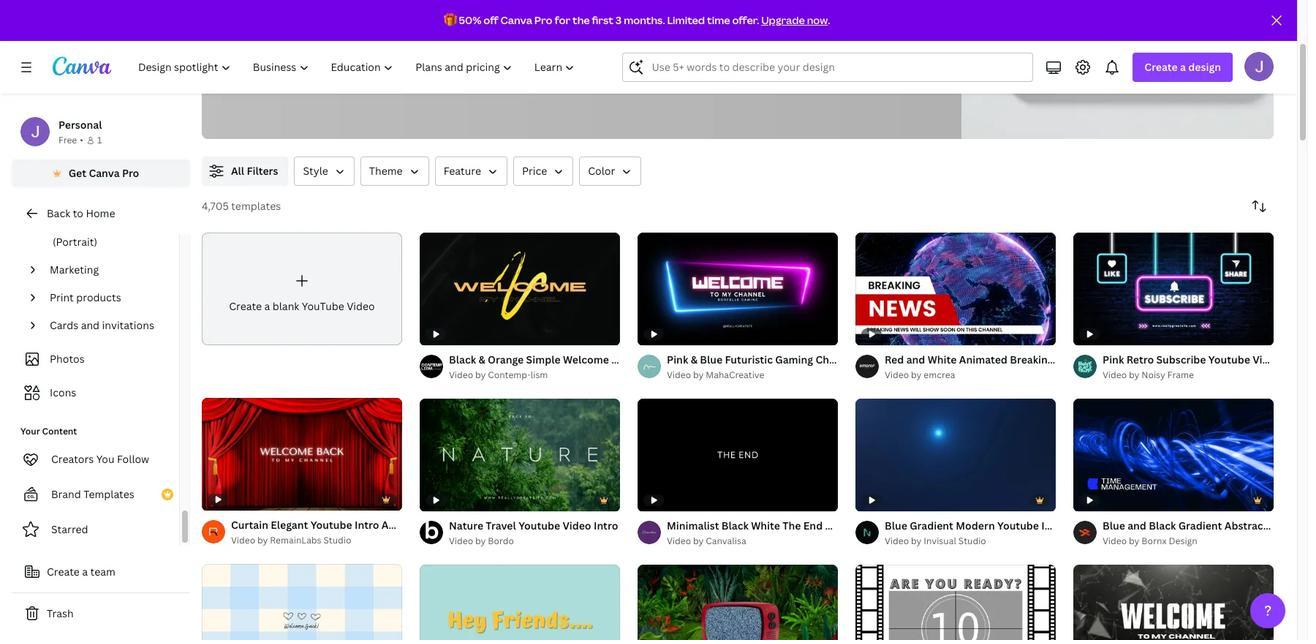 Task type: describe. For each thing, give the bounding box(es) containing it.
create for create a design
[[1145, 60, 1178, 74]]

intro inside black & orange simple welcome to my channel youtube intro video by contemp-lism
[[731, 353, 756, 367]]

•
[[80, 134, 83, 146]]

videos
[[95, 219, 128, 233]]

pink & blue futuristic gaming channel youtube intro link
[[667, 352, 928, 368]]

create a design
[[1145, 60, 1222, 74]]

black & orange simple welcome to my channel youtube intro video by contemp-lism
[[449, 353, 756, 381]]

by inside rank as top creator and influencer on youtube by posting innovative content that features your creative branding. create videos with customizable youtube video templates from canva.
[[490, 16, 504, 32]]

50%
[[459, 13, 482, 27]]

your
[[20, 425, 40, 437]]

by inside the pink retro subscribe youtube video video by noisy frame
[[1129, 369, 1140, 381]]

video inside pink & blue futuristic gaming channel youtube intro video by mahacreative
[[667, 369, 691, 381]]

nature travel youtube video intro link
[[449, 518, 618, 534]]

abstract
[[1225, 519, 1268, 533]]

all filters button
[[202, 157, 289, 186]]

back to home
[[47, 206, 115, 220]]

icons
[[50, 385, 76, 399]]

travel
[[486, 519, 516, 533]]

design
[[1189, 60, 1222, 74]]

influencer
[[361, 16, 419, 32]]

animation
[[825, 519, 877, 533]]

videos
[[449, 35, 486, 51]]

brand templates
[[51, 487, 134, 501]]

photos link
[[20, 345, 170, 373]]

brand templates link
[[12, 480, 179, 509]]

video inside blue gradient modern youtube intro video by invisual studio
[[885, 535, 909, 547]]

and for cards and invitations
[[81, 318, 100, 332]]

jacob simon image
[[1245, 52, 1274, 81]]

youtube inside red and white animated breaking news youtube intro video by emcrea
[[1086, 353, 1128, 367]]

youtube inside blue and black gradient abstract youtube video by bornx design
[[1270, 519, 1309, 533]]

now
[[807, 13, 828, 27]]

video inside black & orange simple welcome to my channel youtube intro video by contemp-lism
[[449, 369, 473, 381]]

black inside blue and black gradient abstract youtube video by bornx design
[[1149, 519, 1176, 533]]

top
[[271, 16, 290, 32]]

gaming
[[776, 353, 814, 367]]

intro inside blue gradient modern youtube intro video by invisual studio
[[1042, 519, 1066, 533]]

blue and black gradient abstract youtube link
[[1103, 518, 1309, 534]]

design
[[1169, 535, 1198, 547]]

creators you follow
[[51, 452, 149, 466]]

your
[[275, 35, 301, 51]]

& for black
[[479, 353, 486, 367]]

follow
[[117, 452, 149, 466]]

bornx
[[1142, 535, 1167, 547]]

(portrait)
[[53, 235, 97, 249]]

cards and invitations link
[[44, 312, 170, 339]]

posting
[[507, 16, 550, 32]]

by inside blue and black gradient abstract youtube video by bornx design
[[1129, 535, 1140, 547]]

upgrade now button
[[762, 13, 828, 27]]

gradient inside blue and black gradient abstract youtube video by bornx design
[[1179, 519, 1223, 533]]

get canva pro button
[[12, 159, 190, 187]]

creative
[[304, 35, 349, 51]]

channel inside pink & blue futuristic gaming channel youtube intro video by mahacreative
[[816, 353, 857, 367]]

marketing
[[50, 263, 99, 277]]

a for blank
[[264, 299, 270, 313]]

innovative
[[552, 16, 611, 32]]

black inside minimalist black white the end animation video video by canvalisa
[[722, 519, 749, 533]]

nature
[[449, 519, 484, 533]]

nature travel youtube video intro video by bordo
[[449, 519, 618, 547]]

video by emcrea link
[[885, 368, 1056, 383]]

channel inside black & orange simple welcome to my channel youtube intro video by contemp-lism
[[644, 353, 685, 367]]

minimalist black white the end animation video link
[[667, 518, 908, 534]]

create inside rank as top creator and influencer on youtube by posting innovative content that features your creative branding. create videos with customizable youtube video templates from canva.
[[408, 35, 446, 51]]

modern
[[956, 519, 995, 533]]

pink for pink & blue futuristic gaming channel youtube intro
[[667, 353, 689, 367]]

home
[[86, 206, 115, 220]]

4,705 templates
[[202, 199, 281, 213]]

all filters
[[231, 164, 278, 178]]

create a team button
[[12, 557, 190, 587]]

create a team
[[47, 565, 115, 579]]

intro inside red and white animated breaking news youtube intro video by emcrea
[[1130, 353, 1154, 367]]

red
[[885, 353, 904, 367]]

by inside blue gradient modern youtube intro video by invisual studio
[[911, 535, 922, 547]]

back
[[47, 206, 70, 220]]

intro inside curtain elegant youtube intro and outro video by remainlabs studio
[[355, 518, 379, 532]]

youtube inside the pink retro subscribe youtube video video by noisy frame
[[1209, 353, 1251, 367]]

limited
[[667, 13, 705, 27]]

time
[[707, 13, 730, 27]]

1 horizontal spatial canva
[[501, 13, 533, 27]]

emcrea
[[924, 369, 956, 381]]

your content
[[20, 425, 77, 437]]

feed
[[53, 219, 77, 233]]

red and white animated breaking news youtube intro link
[[885, 352, 1154, 368]]

.
[[828, 13, 831, 27]]

on
[[422, 16, 436, 32]]

free
[[59, 134, 77, 146]]

white for black
[[751, 519, 780, 533]]

and for red and white animated breaking news youtube intro video by emcrea
[[907, 353, 926, 367]]

get canva pro
[[69, 166, 139, 180]]

ad
[[79, 219, 93, 233]]

blue for blue gradient modern youtube intro
[[885, 519, 908, 533]]

video inside red and white animated breaking news youtube intro video by emcrea
[[885, 369, 909, 381]]

video by bornx design link
[[1103, 534, 1274, 549]]

breaking
[[1010, 353, 1054, 367]]

youtube inside pink & blue futuristic gaming channel youtube intro video by mahacreative
[[860, 353, 901, 367]]

youtube inside 'nature travel youtube video intro video by bordo'
[[519, 519, 560, 533]]

get
[[69, 166, 86, 180]]

video by noisy frame link
[[1103, 368, 1274, 383]]

color button
[[580, 157, 642, 186]]

as
[[256, 16, 268, 32]]

trash
[[47, 606, 74, 620]]

welcome
[[563, 353, 609, 367]]

blue inside pink & blue futuristic gaming channel youtube intro video by mahacreative
[[700, 353, 723, 367]]

the
[[783, 519, 801, 533]]

blue for blue and black gradient abstract youtube
[[1103, 519, 1126, 533]]

canva.
[[315, 54, 353, 70]]

by inside red and white animated breaking news youtube intro video by emcrea
[[911, 369, 922, 381]]

back to home link
[[12, 199, 190, 228]]

minimalist
[[667, 519, 719, 533]]

brand
[[51, 487, 81, 501]]

content
[[614, 16, 659, 32]]

video by remainlabs studio link
[[231, 533, 402, 548]]

pro inside get canva pro button
[[122, 166, 139, 180]]

filters
[[247, 164, 278, 178]]

frame
[[1168, 369, 1194, 381]]

photos
[[50, 352, 85, 366]]

cards
[[50, 318, 78, 332]]



Task type: locate. For each thing, give the bounding box(es) containing it.
0 horizontal spatial white
[[751, 519, 780, 533]]

intro inside pink & blue futuristic gaming channel youtube intro video by mahacreative
[[904, 353, 928, 367]]

by left mahacreative
[[693, 369, 704, 381]]

remainlabs
[[270, 534, 322, 547]]

canvalisa
[[706, 535, 747, 547]]

pink for pink retro subscribe youtube video
[[1103, 353, 1125, 367]]

feed ad videos (portrait)
[[53, 219, 128, 249]]

0 horizontal spatial studio
[[324, 534, 351, 547]]

canva right the get
[[89, 166, 120, 180]]

for
[[555, 13, 571, 27]]

the
[[573, 13, 590, 27]]

1 horizontal spatial &
[[691, 353, 698, 367]]

create left the blank
[[229, 299, 262, 313]]

black
[[449, 353, 476, 367], [722, 519, 749, 533], [1149, 519, 1176, 533]]

by up with
[[490, 16, 504, 32]]

by left contemp-
[[475, 369, 486, 381]]

templates down all filters
[[231, 199, 281, 213]]

noisy
[[1142, 369, 1166, 381]]

creator
[[293, 16, 334, 32]]

channel right gaming
[[816, 353, 857, 367]]

create left "team"
[[47, 565, 80, 579]]

& left orange
[[479, 353, 486, 367]]

2 channel from the left
[[816, 353, 857, 367]]

pink right 'my'
[[667, 353, 689, 367]]

blue inside blue gradient modern youtube intro video by invisual studio
[[885, 519, 908, 533]]

2 pink from the left
[[1103, 353, 1125, 367]]

& inside black & orange simple welcome to my channel youtube intro video by contemp-lism
[[479, 353, 486, 367]]

youtube up videos
[[439, 16, 488, 32]]

personal
[[59, 118, 102, 132]]

intro inside 'nature travel youtube video intro video by bordo'
[[594, 519, 618, 533]]

curtain elegant youtube intro and outro link
[[231, 517, 433, 533]]

studio inside curtain elegant youtube intro and outro video by remainlabs studio
[[324, 534, 351, 547]]

blue gradient modern youtube intro video by invisual studio
[[885, 519, 1066, 547]]

2 gradient from the left
[[1179, 519, 1223, 533]]

youtube right abstract
[[1270, 519, 1309, 533]]

2 youtube templates image from the left
[[1013, 0, 1224, 82]]

youtube inside curtain elegant youtube intro and outro video by remainlabs studio
[[311, 518, 352, 532]]

a left the blank
[[264, 299, 270, 313]]

with
[[489, 35, 513, 51]]

1 vertical spatial white
[[751, 519, 780, 533]]

video inside curtain elegant youtube intro and outro video by remainlabs studio
[[231, 534, 255, 547]]

create inside the create a design dropdown button
[[1145, 60, 1178, 74]]

0 vertical spatial pro
[[535, 13, 553, 27]]

animated
[[960, 353, 1008, 367]]

gradient up invisual
[[910, 519, 954, 533]]

outro
[[404, 518, 433, 532]]

channel
[[644, 353, 685, 367], [816, 353, 857, 367]]

1 horizontal spatial pro
[[535, 13, 553, 27]]

4,705
[[202, 199, 229, 213]]

2 vertical spatial a
[[82, 565, 88, 579]]

youtube
[[687, 353, 729, 367], [860, 353, 901, 367], [1086, 353, 1128, 367], [1209, 353, 1251, 367], [311, 518, 352, 532], [519, 519, 560, 533], [998, 519, 1039, 533]]

pink
[[667, 353, 689, 367], [1103, 353, 1125, 367]]

team
[[90, 565, 115, 579]]

youtube right the blank
[[302, 299, 344, 313]]

create inside the create a blank youtube video element
[[229, 299, 262, 313]]

2 horizontal spatial a
[[1181, 60, 1186, 74]]

by left the bordo
[[475, 535, 486, 547]]

studio down blue gradient modern youtube intro link
[[959, 535, 987, 547]]

pink inside pink & blue futuristic gaming channel youtube intro video by mahacreative
[[667, 353, 689, 367]]

0 vertical spatial canva
[[501, 13, 533, 27]]

youtube down 3
[[594, 35, 642, 51]]

video by bordo link
[[449, 534, 618, 549]]

templates down features
[[225, 54, 282, 70]]

0 horizontal spatial a
[[82, 565, 88, 579]]

create inside create a team button
[[47, 565, 80, 579]]

a left design
[[1181, 60, 1186, 74]]

customizable
[[516, 35, 591, 51]]

icons link
[[20, 379, 170, 407]]

0 horizontal spatial gradient
[[910, 519, 954, 533]]

0 horizontal spatial pink
[[667, 353, 689, 367]]

create left design
[[1145, 60, 1178, 74]]

by inside 'nature travel youtube video intro video by bordo'
[[475, 535, 486, 547]]

and
[[382, 518, 402, 532]]

marketing link
[[44, 256, 170, 284]]

1 vertical spatial a
[[264, 299, 270, 313]]

video by canvalisa link
[[667, 534, 838, 549]]

a for team
[[82, 565, 88, 579]]

curtain elegant youtube intro and outro video by remainlabs studio
[[231, 518, 433, 547]]

create down on
[[408, 35, 446, 51]]

1 horizontal spatial pink
[[1103, 353, 1125, 367]]

white for and
[[928, 353, 957, 367]]

pro left for
[[535, 13, 553, 27]]

0 vertical spatial templates
[[225, 54, 282, 70]]

by inside minimalist black white the end animation video video by canvalisa
[[693, 535, 704, 547]]

and inside rank as top creator and influencer on youtube by posting innovative content that features your creative branding. create videos with customizable youtube video templates from canva.
[[337, 16, 358, 32]]

black left orange
[[449, 353, 476, 367]]

blue inside blue and black gradient abstract youtube video by bornx design
[[1103, 519, 1126, 533]]

studio down curtain elegant youtube intro and outro link at the bottom left of page
[[324, 534, 351, 547]]

1 pink from the left
[[667, 353, 689, 367]]

1 vertical spatial templates
[[231, 199, 281, 213]]

youtube inside black & orange simple welcome to my channel youtube intro video by contemp-lism
[[687, 353, 729, 367]]

and up creative
[[337, 16, 358, 32]]

video inside blue and black gradient abstract youtube video by bornx design
[[1103, 535, 1127, 547]]

1 & from the left
[[479, 353, 486, 367]]

1 horizontal spatial a
[[264, 299, 270, 313]]

🎁 50% off canva pro for the first 3 months. limited time offer. upgrade now .
[[444, 13, 831, 27]]

1 vertical spatial canva
[[89, 166, 120, 180]]

a for design
[[1181, 60, 1186, 74]]

Search search field
[[652, 53, 1024, 81]]

youtube inside blue gradient modern youtube intro video by invisual studio
[[998, 519, 1039, 533]]

2 horizontal spatial black
[[1149, 519, 1176, 533]]

black & orange simple welcome to my channel youtube intro link
[[449, 352, 756, 368]]

starred link
[[12, 515, 179, 544]]

that
[[662, 16, 685, 32]]

1 horizontal spatial studio
[[959, 535, 987, 547]]

black inside black & orange simple welcome to my channel youtube intro video by contemp-lism
[[449, 353, 476, 367]]

feature
[[444, 164, 481, 178]]

a left "team"
[[82, 565, 88, 579]]

templates inside rank as top creator and influencer on youtube by posting innovative content that features your creative branding. create videos with customizable youtube video templates from canva.
[[225, 54, 282, 70]]

feature button
[[435, 157, 508, 186]]

mahacreative
[[706, 369, 765, 381]]

& left 'futuristic'
[[691, 353, 698, 367]]

by left invisual
[[911, 535, 922, 547]]

create for create a team
[[47, 565, 80, 579]]

black up bornx
[[1149, 519, 1176, 533]]

0 horizontal spatial blue
[[700, 353, 723, 367]]

0 vertical spatial white
[[928, 353, 957, 367]]

features
[[225, 35, 272, 51]]

gradient inside blue gradient modern youtube intro video by invisual studio
[[910, 519, 954, 533]]

price button
[[513, 157, 574, 186]]

by inside pink & blue futuristic gaming channel youtube intro video by mahacreative
[[693, 369, 704, 381]]

invisual
[[924, 535, 957, 547]]

create for create a blank youtube video
[[229, 299, 262, 313]]

white inside red and white animated breaking news youtube intro video by emcrea
[[928, 353, 957, 367]]

upgrade
[[762, 13, 805, 27]]

white inside minimalist black white the end animation video video by canvalisa
[[751, 519, 780, 533]]

pink inside the pink retro subscribe youtube video video by noisy frame
[[1103, 353, 1125, 367]]

blue and black gradient abstract youtube video by bornx design
[[1103, 519, 1309, 547]]

& for pink
[[691, 353, 698, 367]]

canva inside button
[[89, 166, 120, 180]]

2 & from the left
[[691, 353, 698, 367]]

canva right off
[[501, 13, 533, 27]]

invitations
[[102, 318, 154, 332]]

pro
[[535, 13, 553, 27], [122, 166, 139, 180]]

create a blank youtube video element
[[202, 233, 402, 345]]

by down minimalist
[[693, 535, 704, 547]]

1 horizontal spatial black
[[722, 519, 749, 533]]

and for blue and black gradient abstract youtube video by bornx design
[[1128, 519, 1147, 533]]

youtube templates image
[[962, 0, 1274, 139], [1013, 0, 1224, 82]]

create a design button
[[1133, 53, 1233, 82]]

my
[[626, 353, 641, 367]]

starred
[[51, 522, 88, 536]]

branding.
[[352, 35, 406, 51]]

white up video by canvalisa link
[[751, 519, 780, 533]]

1 horizontal spatial white
[[928, 353, 957, 367]]

channel right 'my'
[[644, 353, 685, 367]]

by inside black & orange simple welcome to my channel youtube intro video by contemp-lism
[[475, 369, 486, 381]]

1 gradient from the left
[[910, 519, 954, 533]]

contemp-
[[488, 369, 531, 381]]

black up 'canvalisa'
[[722, 519, 749, 533]]

1
[[97, 134, 102, 146]]

by left emcrea
[[911, 369, 922, 381]]

0 horizontal spatial &
[[479, 353, 486, 367]]

all
[[231, 164, 244, 178]]

by down "curtain"
[[257, 534, 268, 547]]

and inside blue and black gradient abstract youtube video by bornx design
[[1128, 519, 1147, 533]]

white
[[928, 353, 957, 367], [751, 519, 780, 533]]

and up bornx
[[1128, 519, 1147, 533]]

rank
[[225, 16, 253, 32]]

2 horizontal spatial blue
[[1103, 519, 1126, 533]]

and inside red and white animated breaking news youtube intro video by emcrea
[[907, 353, 926, 367]]

and right cards
[[81, 318, 100, 332]]

pink left retro
[[1103, 353, 1125, 367]]

🎁
[[444, 13, 457, 27]]

by left bornx
[[1129, 535, 1140, 547]]

0 horizontal spatial channel
[[644, 353, 685, 367]]

None search field
[[623, 53, 1034, 82]]

1 vertical spatial pro
[[122, 166, 139, 180]]

red and white animated breaking news youtube intro video by emcrea
[[885, 353, 1154, 381]]

first
[[592, 13, 614, 27]]

creators
[[51, 452, 94, 466]]

0 horizontal spatial canva
[[89, 166, 120, 180]]

white up emcrea
[[928, 353, 957, 367]]

Sort by button
[[1245, 192, 1274, 221]]

print products
[[50, 290, 121, 304]]

0 vertical spatial a
[[1181, 60, 1186, 74]]

theme
[[369, 164, 403, 178]]

3
[[616, 13, 622, 27]]

by inside curtain elegant youtube intro and outro video by remainlabs studio
[[257, 534, 268, 547]]

a inside dropdown button
[[1181, 60, 1186, 74]]

by
[[490, 16, 504, 32], [475, 369, 486, 381], [693, 369, 704, 381], [911, 369, 922, 381], [1129, 369, 1140, 381], [257, 534, 268, 547], [475, 535, 486, 547], [693, 535, 704, 547], [911, 535, 922, 547], [1129, 535, 1140, 547]]

gradient up video by bornx design link
[[1179, 519, 1223, 533]]

and right the red
[[907, 353, 926, 367]]

1 channel from the left
[[644, 353, 685, 367]]

1 youtube templates image from the left
[[962, 0, 1274, 139]]

offer.
[[733, 13, 760, 27]]

orange
[[488, 353, 524, 367]]

you
[[96, 452, 115, 466]]

to
[[612, 353, 623, 367]]

cards and invitations
[[50, 318, 154, 332]]

end
[[804, 519, 823, 533]]

top level navigation element
[[129, 53, 588, 82]]

studio inside blue gradient modern youtube intro video by invisual studio
[[959, 535, 987, 547]]

1 horizontal spatial gradient
[[1179, 519, 1223, 533]]

1 horizontal spatial blue
[[885, 519, 908, 533]]

a inside button
[[82, 565, 88, 579]]

1 horizontal spatial channel
[[816, 353, 857, 367]]

0 horizontal spatial pro
[[122, 166, 139, 180]]

canva
[[501, 13, 533, 27], [89, 166, 120, 180]]

pink retro subscribe youtube video video by noisy frame
[[1103, 353, 1282, 381]]

blue gradient modern youtube intro link
[[885, 518, 1066, 534]]

& inside pink & blue futuristic gaming channel youtube intro video by mahacreative
[[691, 353, 698, 367]]

0 horizontal spatial black
[[449, 353, 476, 367]]

pro up back to home link
[[122, 166, 139, 180]]

months.
[[624, 13, 665, 27]]

video
[[645, 35, 677, 51]]

blue
[[700, 353, 723, 367], [885, 519, 908, 533], [1103, 519, 1126, 533]]

by down retro
[[1129, 369, 1140, 381]]



Task type: vqa. For each thing, say whether or not it's contained in the screenshot.
"print products" link
yes



